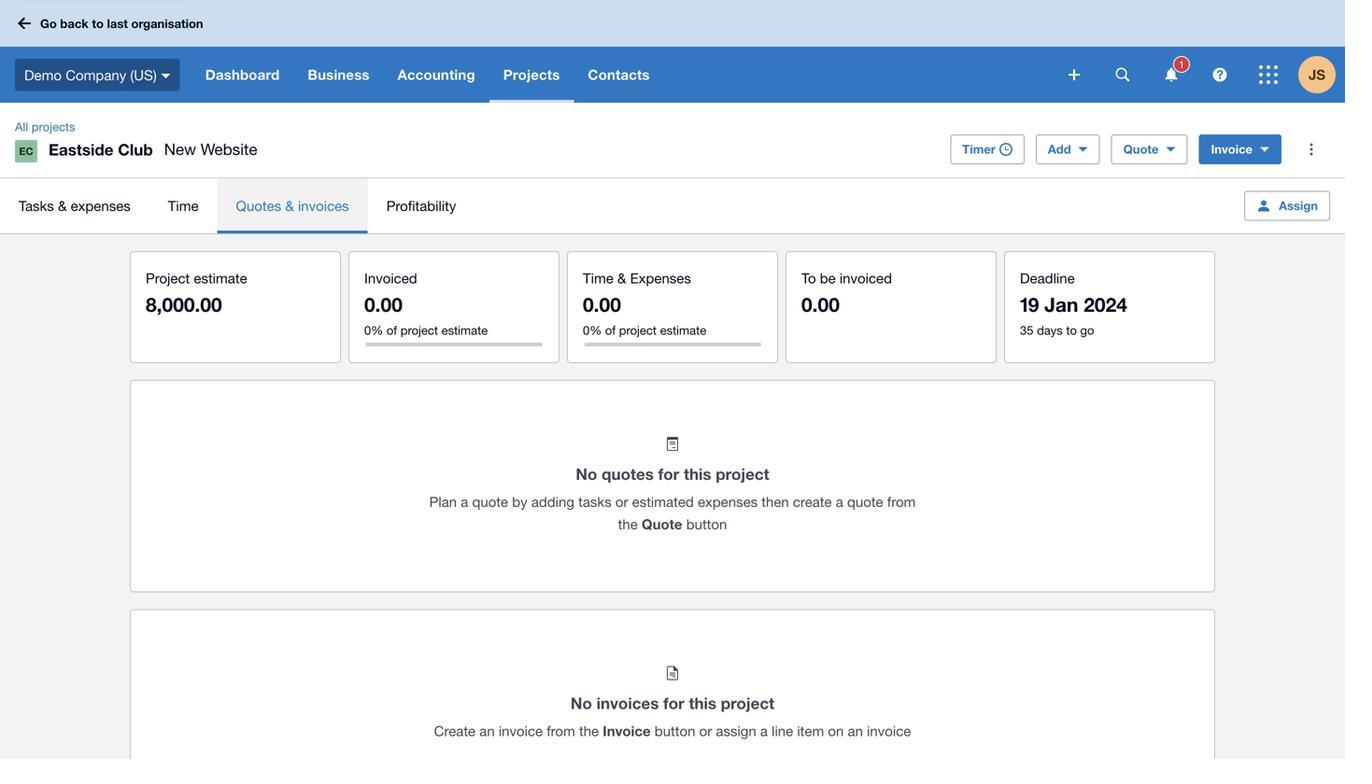 Task type: vqa. For each thing, say whether or not it's contained in the screenshot.
third More row options image from the bottom
no



Task type: locate. For each thing, give the bounding box(es) containing it.
assign button
[[1244, 191, 1330, 221]]

estimate
[[194, 270, 247, 286], [441, 323, 488, 338], [660, 323, 706, 338]]

1 horizontal spatial invoice
[[867, 723, 911, 739]]

0.00 inside the time & expenses 0.00 0% of project estimate
[[583, 293, 621, 316]]

add
[[1048, 142, 1071, 156]]

0 horizontal spatial or
[[615, 494, 628, 510]]

invoice
[[1211, 142, 1253, 156], [603, 723, 651, 740]]

&
[[58, 198, 67, 214], [285, 198, 294, 214], [617, 270, 626, 286]]

1 invoice from the left
[[499, 723, 543, 739]]

1 horizontal spatial &
[[285, 198, 294, 214]]

projects
[[503, 66, 560, 83]]

2 quote from the left
[[847, 494, 883, 510]]

1 horizontal spatial svg image
[[1213, 68, 1227, 82]]

dashboard link
[[191, 47, 294, 103]]

invoice
[[499, 723, 543, 739], [867, 723, 911, 739]]

2 of from the left
[[605, 323, 616, 338]]

svg image up add popup button
[[1069, 69, 1080, 80]]

club
[[118, 140, 153, 159]]

more options image
[[1293, 131, 1330, 168]]

svg image inside demo company (us) popup button
[[161, 74, 171, 78]]

2 invoice from the left
[[867, 723, 911, 739]]

& for quotes
[[285, 198, 294, 214]]

or
[[615, 494, 628, 510], [699, 723, 712, 739]]

be
[[820, 270, 836, 286]]

1 horizontal spatial or
[[699, 723, 712, 739]]

0 vertical spatial invoices
[[298, 198, 349, 214]]

0.00 inside to be invoiced 0.00
[[801, 293, 840, 316]]

0 vertical spatial the
[[618, 516, 638, 532]]

project
[[401, 323, 438, 338], [619, 323, 657, 338], [716, 465, 769, 483], [721, 694, 774, 713]]

timer
[[962, 142, 996, 156]]

1 vertical spatial button
[[655, 723, 695, 739]]

button
[[686, 516, 727, 532], [655, 723, 695, 739]]

& right quotes
[[285, 198, 294, 214]]

0 horizontal spatial quote
[[642, 516, 682, 533]]

ec
[[19, 145, 33, 157]]

all projects
[[15, 120, 75, 134]]

0 horizontal spatial of
[[387, 323, 397, 338]]

1 vertical spatial the
[[579, 723, 599, 739]]

0 horizontal spatial time
[[168, 198, 199, 214]]

svg image right (us)
[[161, 74, 171, 78]]

svg image left 1 popup button
[[1116, 68, 1130, 82]]

go back to last organisation
[[40, 16, 203, 31]]

this for quotes
[[684, 465, 711, 483]]

svg image left go
[[18, 17, 31, 29]]

0 vertical spatial from
[[887, 494, 916, 510]]

banner containing dashboard
[[0, 0, 1345, 103]]

tasks
[[19, 198, 54, 214]]

eastside
[[49, 140, 114, 159]]

0 horizontal spatial from
[[547, 723, 575, 739]]

time for time & expenses 0.00 0% of project estimate
[[583, 270, 614, 286]]

from
[[887, 494, 916, 510], [547, 723, 575, 739]]

quote left the by
[[472, 494, 508, 510]]

1 horizontal spatial from
[[887, 494, 916, 510]]

demo company (us)
[[24, 67, 157, 83]]

expenses left the then
[[698, 494, 758, 510]]

this up create an invoice from the invoice button or assign a line item on an invoice
[[689, 694, 717, 713]]

0% inside the time & expenses 0.00 0% of project estimate
[[583, 323, 602, 338]]

an
[[479, 723, 495, 739], [848, 723, 863, 739]]

invoice button
[[1199, 135, 1282, 164]]

& for tasks
[[58, 198, 67, 214]]

dashboard
[[205, 66, 280, 83]]

1 horizontal spatial to
[[1066, 323, 1077, 338]]

& inside quotes & invoices link
[[285, 198, 294, 214]]

or left assign
[[699, 723, 712, 739]]

estimate inside invoiced 0.00 0% of project estimate
[[441, 323, 488, 338]]

0 vertical spatial or
[[615, 494, 628, 510]]

& right 'tasks'
[[58, 198, 67, 214]]

to be invoiced 0.00
[[801, 270, 892, 316]]

an right create at the bottom left of the page
[[479, 723, 495, 739]]

1 horizontal spatial an
[[848, 723, 863, 739]]

projects
[[32, 120, 75, 134]]

line
[[772, 723, 793, 739]]

1 vertical spatial or
[[699, 723, 712, 739]]

0 horizontal spatial 0.00
[[364, 293, 402, 316]]

0 vertical spatial button
[[686, 516, 727, 532]]

svg image left 1
[[1165, 68, 1177, 82]]

for
[[658, 465, 679, 483], [663, 694, 684, 713]]

svg image left js
[[1259, 65, 1278, 84]]

0 vertical spatial quote
[[1123, 142, 1159, 156]]

0 vertical spatial this
[[684, 465, 711, 483]]

project down invoiced
[[401, 323, 438, 338]]

0 vertical spatial invoice
[[1211, 142, 1253, 156]]

2 horizontal spatial svg image
[[1259, 65, 1278, 84]]

or inside plan a quote by adding tasks or estimated expenses then create a quote from the
[[615, 494, 628, 510]]

invoice down no invoices for this project
[[603, 723, 651, 740]]

an right on
[[848, 723, 863, 739]]

go back to last organisation link
[[11, 7, 214, 40]]

0.00 inside invoiced 0.00 0% of project estimate
[[364, 293, 402, 316]]

0%
[[364, 323, 383, 338], [583, 323, 602, 338]]

1 horizontal spatial time
[[583, 270, 614, 286]]

quote down estimated
[[642, 516, 682, 533]]

quote right create
[[847, 494, 883, 510]]

time left expenses
[[583, 270, 614, 286]]

0 horizontal spatial invoices
[[298, 198, 349, 214]]

js button
[[1298, 47, 1345, 103]]

create an invoice from the invoice button or assign a line item on an invoice
[[434, 723, 911, 740]]

project down expenses
[[619, 323, 657, 338]]

2 0% from the left
[[583, 323, 602, 338]]

1 vertical spatial for
[[663, 694, 684, 713]]

0 horizontal spatial invoice
[[603, 723, 651, 740]]

add button
[[1036, 135, 1100, 164]]

& inside tasks & expenses link
[[58, 198, 67, 214]]

0 horizontal spatial invoice
[[499, 723, 543, 739]]

the down no invoices for this project
[[579, 723, 599, 739]]

0 vertical spatial for
[[658, 465, 679, 483]]

invoices right quotes
[[298, 198, 349, 214]]

1 vertical spatial expenses
[[698, 494, 758, 510]]

0 horizontal spatial 0%
[[364, 323, 383, 338]]

new website
[[164, 140, 257, 158]]

2 horizontal spatial estimate
[[660, 323, 706, 338]]

quote button
[[642, 516, 727, 533]]

banner
[[0, 0, 1345, 103]]

0 vertical spatial no
[[576, 465, 597, 483]]

quote
[[472, 494, 508, 510], [847, 494, 883, 510]]

0 horizontal spatial an
[[479, 723, 495, 739]]

for for invoices
[[663, 694, 684, 713]]

a left line
[[760, 723, 768, 739]]

1 horizontal spatial 0.00
[[583, 293, 621, 316]]

& inside the time & expenses 0.00 0% of project estimate
[[617, 270, 626, 286]]

the down estimated
[[618, 516, 638, 532]]

quotes & invoices link
[[217, 178, 368, 234]]

0% inside invoiced 0.00 0% of project estimate
[[364, 323, 383, 338]]

time down new
[[168, 198, 199, 214]]

profitability
[[386, 198, 456, 214]]

invoices up create an invoice from the invoice button or assign a line item on an invoice
[[597, 694, 659, 713]]

0 horizontal spatial the
[[579, 723, 599, 739]]

quote right add popup button
[[1123, 142, 1159, 156]]

time link
[[149, 178, 217, 234]]

1 vertical spatial invoice
[[603, 723, 651, 740]]

0 horizontal spatial quote
[[472, 494, 508, 510]]

1 an from the left
[[479, 723, 495, 739]]

1 vertical spatial no
[[571, 694, 592, 713]]

0 vertical spatial time
[[168, 198, 199, 214]]

invoice right on
[[867, 723, 911, 739]]

create
[[793, 494, 832, 510]]

for up create an invoice from the invoice button or assign a line item on an invoice
[[663, 694, 684, 713]]

1 of from the left
[[387, 323, 397, 338]]

new
[[164, 140, 196, 158]]

jan
[[1045, 293, 1078, 316]]

1 horizontal spatial quote
[[847, 494, 883, 510]]

1 0% from the left
[[364, 323, 383, 338]]

to
[[801, 270, 816, 286]]

the
[[618, 516, 638, 532], [579, 723, 599, 739]]

time & expenses 0.00 0% of project estimate
[[583, 270, 706, 338]]

1 horizontal spatial estimate
[[441, 323, 488, 338]]

& left expenses
[[617, 270, 626, 286]]

organisation
[[131, 16, 203, 31]]

estimate inside the time & expenses 0.00 0% of project estimate
[[660, 323, 706, 338]]

profitability link
[[368, 178, 475, 234]]

this for invoices
[[689, 694, 717, 713]]

quote inside "popup button"
[[1123, 142, 1159, 156]]

project inside invoiced 0.00 0% of project estimate
[[401, 323, 438, 338]]

1 horizontal spatial a
[[760, 723, 768, 739]]

project for invoices
[[721, 694, 774, 713]]

0 vertical spatial to
[[92, 16, 104, 31]]

days
[[1037, 323, 1063, 338]]

a
[[461, 494, 468, 510], [836, 494, 843, 510], [760, 723, 768, 739]]

expenses down 'eastside club'
[[71, 198, 131, 214]]

1 vertical spatial this
[[689, 694, 717, 713]]

1 horizontal spatial quote
[[1123, 142, 1159, 156]]

1 vertical spatial time
[[583, 270, 614, 286]]

to left last
[[92, 16, 104, 31]]

expenses
[[71, 198, 131, 214], [698, 494, 758, 510]]

button inside create an invoice from the invoice button or assign a line item on an invoice
[[655, 723, 695, 739]]

project up the then
[[716, 465, 769, 483]]

0 horizontal spatial a
[[461, 494, 468, 510]]

this
[[684, 465, 711, 483], [689, 694, 717, 713]]

time inside the time & expenses 0.00 0% of project estimate
[[583, 270, 614, 286]]

0 horizontal spatial estimate
[[194, 270, 247, 286]]

contacts
[[588, 66, 650, 83]]

svg image
[[18, 17, 31, 29], [1116, 68, 1130, 82], [1165, 68, 1177, 82], [1069, 69, 1080, 80]]

all projects link
[[7, 118, 83, 136]]

invoices
[[298, 198, 349, 214], [597, 694, 659, 713]]

1 0.00 from the left
[[364, 293, 402, 316]]

3 0.00 from the left
[[801, 293, 840, 316]]

this up estimated
[[684, 465, 711, 483]]

0 horizontal spatial to
[[92, 16, 104, 31]]

1 horizontal spatial invoice
[[1211, 142, 1253, 156]]

quote button
[[1111, 135, 1188, 164]]

2024
[[1084, 293, 1127, 316]]

to left go
[[1066, 323, 1077, 338]]

svg image right 1
[[1213, 68, 1227, 82]]

1 horizontal spatial of
[[605, 323, 616, 338]]

time
[[168, 198, 199, 214], [583, 270, 614, 286]]

2 horizontal spatial 0.00
[[801, 293, 840, 316]]

0 vertical spatial expenses
[[71, 198, 131, 214]]

plan a quote by adding tasks or estimated expenses then create a quote from the
[[429, 494, 916, 532]]

1 horizontal spatial the
[[618, 516, 638, 532]]

a right create
[[836, 494, 843, 510]]

invoice up assign 'button'
[[1211, 142, 1253, 156]]

company
[[66, 67, 126, 83]]

2 0.00 from the left
[[583, 293, 621, 316]]

project up assign
[[721, 694, 774, 713]]

or right tasks
[[615, 494, 628, 510]]

quote
[[1123, 142, 1159, 156], [642, 516, 682, 533]]

business
[[308, 66, 370, 83]]

button down no invoices for this project
[[655, 723, 695, 739]]

for up estimated
[[658, 465, 679, 483]]

create
[[434, 723, 476, 739]]

invoice right create at the bottom left of the page
[[499, 723, 543, 739]]

0 horizontal spatial &
[[58, 198, 67, 214]]

from inside create an invoice from the invoice button or assign a line item on an invoice
[[547, 723, 575, 739]]

2 horizontal spatial &
[[617, 270, 626, 286]]

accounting
[[398, 66, 475, 83]]

contacts button
[[574, 47, 664, 103]]

no
[[576, 465, 597, 483], [571, 694, 592, 713]]

timer button
[[950, 135, 1025, 164]]

1 horizontal spatial 0%
[[583, 323, 602, 338]]

1 horizontal spatial expenses
[[698, 494, 758, 510]]

35
[[1020, 323, 1034, 338]]

0.00
[[364, 293, 402, 316], [583, 293, 621, 316], [801, 293, 840, 316]]

1 vertical spatial quote
[[642, 516, 682, 533]]

tasks & expenses
[[19, 198, 131, 214]]

svg image
[[1259, 65, 1278, 84], [1213, 68, 1227, 82], [161, 74, 171, 78]]

assign
[[1279, 199, 1318, 213]]

0 horizontal spatial svg image
[[161, 74, 171, 78]]

1 vertical spatial from
[[547, 723, 575, 739]]

a right plan
[[461, 494, 468, 510]]

svg image inside go back to last organisation link
[[18, 17, 31, 29]]

no for no quotes for this project
[[576, 465, 597, 483]]

1 vertical spatial to
[[1066, 323, 1077, 338]]

(us)
[[130, 67, 157, 83]]

time for time
[[168, 198, 199, 214]]

button down estimated
[[686, 516, 727, 532]]

eastside club
[[49, 140, 153, 159]]

1 vertical spatial invoices
[[597, 694, 659, 713]]

0 horizontal spatial expenses
[[71, 198, 131, 214]]

to
[[92, 16, 104, 31], [1066, 323, 1077, 338]]

button inside quote button
[[686, 516, 727, 532]]



Task type: describe. For each thing, give the bounding box(es) containing it.
2 horizontal spatial a
[[836, 494, 843, 510]]

& for time
[[617, 270, 626, 286]]

on
[[828, 723, 844, 739]]

business button
[[294, 47, 384, 103]]

project inside the time & expenses 0.00 0% of project estimate
[[619, 323, 657, 338]]

adding
[[531, 494, 574, 510]]

svg image inside 1 popup button
[[1165, 68, 1177, 82]]

expenses inside tasks & expenses link
[[71, 198, 131, 214]]

website
[[201, 140, 257, 158]]

project estimate 8,000.00
[[146, 270, 247, 316]]

last
[[107, 16, 128, 31]]

invoiced 0.00 0% of project estimate
[[364, 270, 488, 338]]

deadline
[[1020, 270, 1075, 286]]

8,000.00
[[146, 293, 222, 316]]

invoices inside tab
[[298, 198, 349, 214]]

0.00 for to be invoiced 0.00
[[801, 293, 840, 316]]

estimated
[[632, 494, 694, 510]]

0.00 for time & expenses 0.00 0% of project estimate
[[583, 293, 621, 316]]

quotes
[[602, 465, 654, 483]]

19
[[1020, 293, 1039, 316]]

quotes & invoices
[[236, 198, 349, 214]]

then
[[762, 494, 789, 510]]

to inside deadline 19 jan 2024 35 days to go
[[1066, 323, 1077, 338]]

deadline 19 jan 2024 35 days to go
[[1020, 270, 1127, 338]]

demo company (us) button
[[0, 47, 191, 103]]

project
[[146, 270, 190, 286]]

quotes & invoices tab
[[217, 178, 368, 234]]

by
[[512, 494, 527, 510]]

project for quotes
[[716, 465, 769, 483]]

1
[[1179, 58, 1185, 71]]

invoiced
[[840, 270, 892, 286]]

accounting button
[[384, 47, 489, 103]]

no for no invoices for this project
[[571, 694, 592, 713]]

1 button
[[1153, 47, 1190, 103]]

demo
[[24, 67, 62, 83]]

projects button
[[489, 47, 574, 103]]

the inside plan a quote by adding tasks or estimated expenses then create a quote from the
[[618, 516, 638, 532]]

of inside the time & expenses 0.00 0% of project estimate
[[605, 323, 616, 338]]

invoiced
[[364, 270, 417, 286]]

quote for quote
[[1123, 142, 1159, 156]]

invoice inside popup button
[[1211, 142, 1253, 156]]

of inside invoiced 0.00 0% of project estimate
[[387, 323, 397, 338]]

go
[[1080, 323, 1094, 338]]

back
[[60, 16, 89, 31]]

for for quotes
[[658, 465, 679, 483]]

go
[[40, 16, 57, 31]]

js
[[1309, 66, 1326, 83]]

no quotes for this project
[[576, 465, 769, 483]]

all
[[15, 120, 28, 134]]

the inside create an invoice from the invoice button or assign a line item on an invoice
[[579, 723, 599, 739]]

quote for quote button
[[642, 516, 682, 533]]

quotes
[[236, 198, 281, 214]]

expenses
[[630, 270, 691, 286]]

tasks
[[578, 494, 612, 510]]

or inside create an invoice from the invoice button or assign a line item on an invoice
[[699, 723, 712, 739]]

plan
[[429, 494, 457, 510]]

a inside create an invoice from the invoice button or assign a line item on an invoice
[[760, 723, 768, 739]]

2 an from the left
[[848, 723, 863, 739]]

expenses inside plan a quote by adding tasks or estimated expenses then create a quote from the
[[698, 494, 758, 510]]

project for 0.00
[[401, 323, 438, 338]]

no invoices for this project
[[571, 694, 774, 713]]

1 horizontal spatial invoices
[[597, 694, 659, 713]]

assign
[[716, 723, 756, 739]]

tasks & expenses link
[[0, 178, 149, 234]]

1 quote from the left
[[472, 494, 508, 510]]

from inside plan a quote by adding tasks or estimated expenses then create a quote from the
[[887, 494, 916, 510]]

item
[[797, 723, 824, 739]]

estimate inside project estimate 8,000.00
[[194, 270, 247, 286]]



